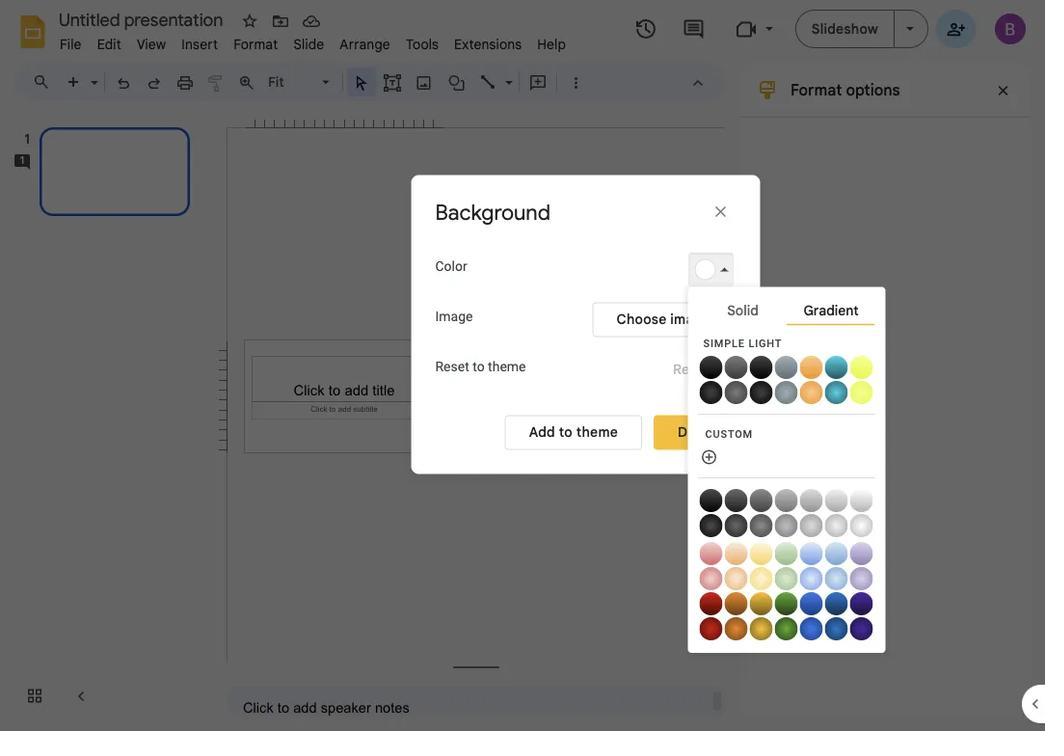 Task type: vqa. For each thing, say whether or not it's contained in the screenshot.
seventh row from the bottom
yes



Task type: describe. For each thing, give the bounding box(es) containing it.
format options section
[[741, 63, 1030, 716]]

choose image
[[617, 311, 710, 328]]

to for reset
[[473, 359, 485, 375]]

simple light
[[704, 337, 783, 349]]

light
[[749, 337, 783, 349]]

navigation inside background application
[[0, 109, 212, 731]]

2 row from the top
[[700, 380, 874, 404]]

6 row from the top
[[700, 566, 874, 590]]

options
[[846, 80, 901, 99]]

Star checkbox
[[236, 8, 263, 35]]

bob builder 10:54 am today
[[512, 358, 597, 389]]

gradient tab
[[787, 297, 875, 325]]

reset to theme
[[436, 359, 526, 375]]

add to theme
[[529, 424, 618, 441]]

menu inside background application
[[688, 287, 886, 653]]

8 row from the top
[[700, 616, 874, 640]]

done
[[678, 424, 712, 441]]

custom button
[[699, 422, 875, 445]]

reset
[[436, 359, 470, 375]]

background heading
[[436, 199, 628, 226]]

format options
[[791, 80, 901, 99]]

color
[[436, 259, 468, 274]]

Rename text field
[[52, 8, 234, 31]]

share. private to only me. image
[[947, 20, 966, 37]]

format
[[791, 80, 843, 99]]



Task type: locate. For each thing, give the bounding box(es) containing it.
3 row from the top
[[700, 488, 874, 512]]

today
[[564, 375, 597, 389]]

to
[[473, 359, 485, 375], [559, 424, 573, 441]]

theme inside 'add to theme' button
[[577, 424, 618, 441]]

to right reset
[[473, 359, 485, 375]]

to for add
[[559, 424, 573, 441]]

7 row from the top
[[700, 591, 874, 615]]

menu bar banner
[[0, 0, 1046, 731]]

bob
[[512, 358, 538, 375]]

to inside button
[[559, 424, 573, 441]]

menu
[[688, 287, 886, 653]]

1 horizontal spatial theme
[[577, 424, 618, 441]]

great!
[[470, 400, 509, 417]]

Menus field
[[24, 68, 67, 96]]

background dialog
[[411, 175, 761, 474]]

gradient
[[804, 302, 859, 319]]

builder
[[542, 358, 589, 375]]

1 vertical spatial to
[[559, 424, 573, 441]]

background application
[[0, 0, 1046, 731]]

5 row from the top
[[700, 541, 874, 565]]

solid
[[728, 302, 759, 319]]

0 vertical spatial theme
[[488, 359, 526, 375]]

bob builder image
[[470, 357, 501, 388]]

choose
[[617, 311, 667, 328]]

10:54 am
[[512, 375, 561, 389]]

to right the add
[[559, 424, 573, 441]]

add
[[529, 424, 556, 441]]

navigation
[[0, 109, 212, 731]]

row
[[700, 355, 874, 379], [700, 380, 874, 404], [700, 488, 874, 512], [700, 513, 874, 537], [700, 541, 874, 565], [700, 566, 874, 590], [700, 591, 874, 615], [700, 616, 874, 640]]

list inside background application
[[454, 340, 726, 430]]

image
[[436, 309, 473, 325]]

simple
[[704, 337, 746, 349]]

menu bar inside 'menu bar' banner
[[52, 25, 574, 57]]

theme for reset to theme
[[488, 359, 526, 375]]

theme for add to theme
[[577, 424, 618, 441]]

choose image button
[[593, 302, 735, 337]]

0 horizontal spatial theme
[[488, 359, 526, 375]]

main toolbar
[[57, 68, 591, 96]]

list
[[454, 340, 726, 430]]

4 row from the top
[[700, 513, 874, 537]]

theme
[[488, 359, 526, 375], [577, 424, 618, 441]]

0 horizontal spatial to
[[473, 359, 485, 375]]

add to theme button
[[505, 415, 643, 450]]

solid tab
[[699, 297, 788, 323]]

custom
[[706, 428, 753, 440]]

image
[[671, 311, 710, 328]]

done button
[[654, 415, 737, 450]]

background
[[436, 199, 551, 226]]

0 vertical spatial to
[[473, 359, 485, 375]]

menu bar
[[52, 25, 574, 57]]

list containing bob builder
[[454, 340, 726, 430]]

menu containing solid
[[688, 287, 886, 653]]

1 vertical spatial theme
[[577, 424, 618, 441]]

1 row from the top
[[700, 355, 874, 379]]

1 horizontal spatial to
[[559, 424, 573, 441]]



